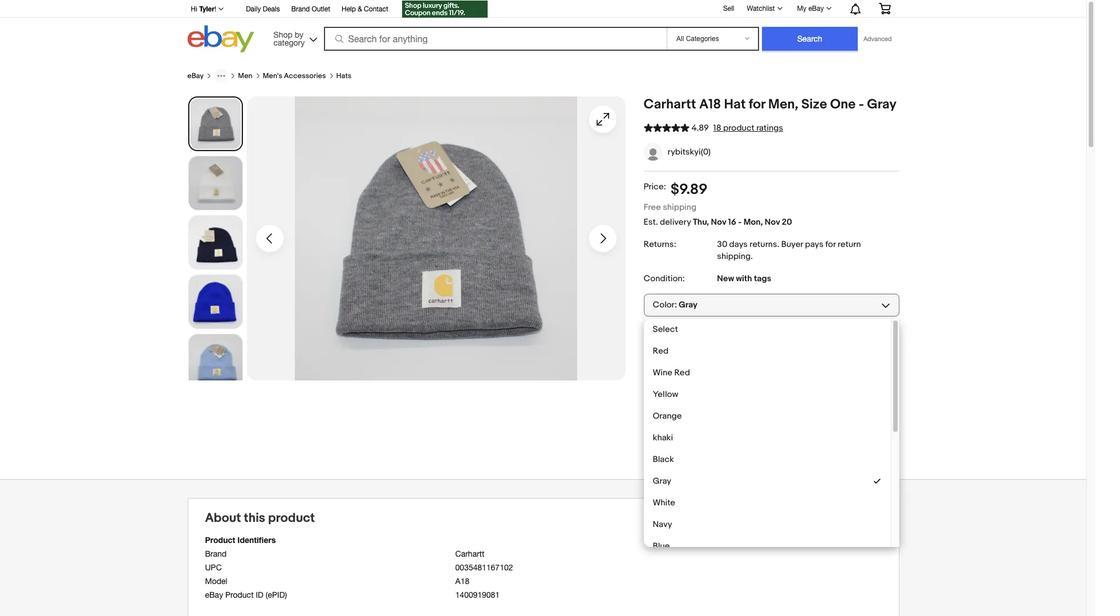 Task type: describe. For each thing, give the bounding box(es) containing it.
$9.89
[[671, 181, 708, 199]]

carhartt patch sewn on the front. season:winter,autumn. acrylic knit hat to keep your head warm. type:knit hat. cuffed knit. flexible rib fabric holds shape. stretch fit.
[[644, 331, 894, 365]]

rybitskyi(0)
[[668, 147, 711, 157]]

watchlist
[[747, 5, 775, 13]]

the
[[736, 331, 749, 342]]

shape.
[[736, 355, 762, 365]]

sell link
[[718, 4, 740, 12]]

brand outlet link
[[291, 3, 330, 16]]

warm.
[[745, 343, 769, 354]]

2 nov from the left
[[765, 217, 780, 227]]

ratings
[[756, 123, 783, 133]]

none submit inside shop by category banner
[[762, 27, 858, 51]]

product identifiers
[[205, 535, 276, 544]]

30 days returns .
[[717, 239, 781, 250]]

sell
[[723, 4, 734, 12]]

16
[[728, 217, 736, 227]]

days
[[729, 239, 748, 250]]

shop by category
[[274, 30, 305, 47]]

cuffed
[[827, 343, 854, 354]]

to
[[674, 343, 682, 354]]

brand for brand
[[205, 549, 227, 558]]

watchlist link
[[741, 2, 788, 15]]

holds
[[712, 355, 734, 365]]

- inside price: $9.89 free shipping est. delivery thu, nov 16 - mon, nov 20
[[738, 217, 742, 227]]

your shopping cart image
[[878, 3, 891, 14]]

buyer
[[781, 239, 803, 250]]

carhartt for carhartt a18 hat for men, size one - gray
[[644, 96, 696, 112]]

men's accessories link
[[263, 71, 326, 80]]

ebay for ebay product id (epid)
[[205, 590, 223, 599]]

condition:
[[644, 273, 685, 284]]

new with tags
[[717, 273, 771, 284]]

acrylic
[[866, 331, 894, 342]]

picture 18 of 28 image
[[189, 275, 242, 329]]

advanced
[[864, 35, 892, 42]]

carhartt for carhartt patch sewn on the front. season:winter,autumn. acrylic knit hat to keep your head warm. type:knit hat. cuffed knit. flexible rib fabric holds shape. stretch fit.
[[644, 331, 676, 342]]

outlet
[[312, 5, 330, 13]]

!
[[215, 5, 216, 13]]

on
[[725, 331, 734, 342]]

head
[[724, 343, 743, 354]]

picture 16 of 28 image
[[189, 156, 242, 210]]

orange
[[653, 411, 682, 421]]

this
[[244, 510, 265, 526]]

upc
[[205, 563, 222, 572]]

advanced link
[[858, 27, 898, 50]]

hat.
[[809, 343, 825, 354]]

knit
[[644, 343, 658, 354]]

shipping inside buyer pays for return shipping
[[717, 251, 751, 262]]

rib
[[676, 355, 686, 365]]

1 vertical spatial product
[[225, 590, 254, 599]]

18
[[714, 123, 721, 133]]

color:
[[653, 300, 677, 310]]

black
[[653, 454, 674, 465]]

men's accessories
[[263, 71, 326, 80]]

model
[[205, 576, 227, 586]]

contact
[[364, 5, 388, 13]]

type:knit
[[770, 343, 807, 354]]

about this product
[[205, 510, 315, 526]]

carhartt a18 hat for men, size one - gray
[[644, 96, 897, 112]]

a18 inside $9.89 main content
[[699, 96, 721, 112]]

product for this
[[268, 510, 315, 526]]

2 horizontal spatial gray
[[867, 96, 897, 112]]

new
[[717, 273, 734, 284]]

picture 17 of 28 image
[[189, 216, 242, 269]]

picture 19 of 28 image
[[189, 334, 242, 388]]

help & contact link
[[342, 3, 388, 16]]

0 horizontal spatial for
[[749, 96, 765, 112]]

ebay product id (epid)
[[205, 590, 287, 599]]

daily deals
[[246, 5, 280, 13]]

sewn
[[703, 331, 723, 342]]

color: gray
[[653, 300, 698, 310]]

product for 18
[[723, 123, 755, 133]]

accessories
[[284, 71, 326, 80]]

0 horizontal spatial red
[[653, 346, 669, 356]]

season:winter,autumn.
[[773, 331, 864, 342]]

category
[[274, 38, 305, 47]]

one
[[830, 96, 856, 112]]

front.
[[751, 331, 772, 342]]

flexible
[[644, 355, 674, 365]]

0035481167102
[[455, 563, 513, 572]]

white
[[653, 497, 675, 508]]

0 horizontal spatial a18
[[455, 576, 469, 586]]



Task type: locate. For each thing, give the bounding box(es) containing it.
product right 18 at the right top of the page
[[723, 123, 755, 133]]

for inside buyer pays for return shipping
[[826, 239, 836, 250]]

daily
[[246, 5, 261, 13]]

mon,
[[744, 217, 763, 227]]

product down about
[[205, 535, 235, 544]]

fabric
[[688, 355, 710, 365]]

Search for anything text field
[[325, 28, 665, 50]]

1 vertical spatial product
[[268, 510, 315, 526]]

hats
[[336, 71, 352, 80]]

0 horizontal spatial -
[[738, 217, 742, 227]]

- right the 16
[[738, 217, 742, 227]]

gray right one
[[867, 96, 897, 112]]

deals
[[263, 5, 280, 13]]

1 vertical spatial carhartt
[[644, 331, 676, 342]]

1 horizontal spatial a18
[[699, 96, 721, 112]]

ebay down model
[[205, 590, 223, 599]]

1 vertical spatial a18
[[455, 576, 469, 586]]

. left buyer
[[777, 239, 779, 250]]

buyer pays for return shipping
[[717, 239, 861, 262]]

1 horizontal spatial .
[[777, 239, 779, 250]]

price: $9.89 free shipping est. delivery thu, nov 16 - mon, nov 20
[[644, 181, 792, 227]]

1 vertical spatial brand
[[205, 549, 227, 558]]

list box containing select
[[644, 319, 899, 557]]

my ebay
[[797, 5, 824, 13]]

1 horizontal spatial ebay
[[205, 590, 223, 599]]

0 vertical spatial red
[[653, 346, 669, 356]]

.
[[777, 239, 779, 250], [751, 251, 753, 262]]

red
[[653, 346, 669, 356], [674, 367, 690, 378]]

0 vertical spatial product
[[723, 123, 755, 133]]

blue
[[653, 541, 670, 551]]

product
[[723, 123, 755, 133], [268, 510, 315, 526]]

0 vertical spatial shipping
[[663, 202, 697, 213]]

tyler
[[199, 5, 215, 13]]

womens mens beanie acrylic carhartt warm winter cap hat watch gifts hats - picture 15 of 28 image
[[247, 96, 625, 380]]

ebay right my
[[809, 5, 824, 13]]

&
[[358, 5, 362, 13]]

product inside $9.89 main content
[[723, 123, 755, 133]]

by
[[295, 30, 303, 39]]

0 vertical spatial brand
[[291, 5, 310, 13]]

ebay for ebay
[[187, 71, 204, 80]]

18 product ratings link
[[714, 123, 783, 133]]

product
[[205, 535, 235, 544], [225, 590, 254, 599]]

shipping inside price: $9.89 free shipping est. delivery thu, nov 16 - mon, nov 20
[[663, 202, 697, 213]]

ebay left 'men'
[[187, 71, 204, 80]]

list box inside $9.89 main content
[[644, 319, 899, 557]]

ebay inside account 'navigation'
[[809, 5, 824, 13]]

a18 up 18 at the right top of the page
[[699, 96, 721, 112]]

knit.
[[856, 343, 872, 354]]

1 vertical spatial for
[[826, 239, 836, 250]]

gray
[[867, 96, 897, 112], [679, 300, 698, 310], [653, 476, 671, 486]]

brand up the upc
[[205, 549, 227, 558]]

1 horizontal spatial -
[[859, 96, 864, 112]]

0 horizontal spatial product
[[268, 510, 315, 526]]

wine red
[[653, 367, 690, 378]]

carhartt up 0035481167102
[[455, 549, 485, 558]]

red down rib at the right bottom of the page
[[674, 367, 690, 378]]

- right one
[[859, 96, 864, 112]]

gray right color:
[[679, 300, 698, 310]]

daily deals link
[[246, 3, 280, 16]]

1 horizontal spatial nov
[[765, 217, 780, 227]]

1 horizontal spatial for
[[826, 239, 836, 250]]

identifiers
[[237, 535, 276, 544]]

4.89 18 product ratings
[[692, 123, 783, 133]]

ebay
[[809, 5, 824, 13], [187, 71, 204, 80], [205, 590, 223, 599]]

0 vertical spatial a18
[[699, 96, 721, 112]]

ebay link
[[187, 71, 204, 80]]

1 nov from the left
[[711, 217, 726, 227]]

0 vertical spatial .
[[777, 239, 779, 250]]

0 horizontal spatial .
[[751, 251, 753, 262]]

carhartt inside carhartt patch sewn on the front. season:winter,autumn. acrylic knit hat to keep your head warm. type:knit hat. cuffed knit. flexible rib fabric holds shape. stretch fit.
[[644, 331, 676, 342]]

select
[[653, 324, 678, 335]]

wine
[[653, 367, 672, 378]]

0 vertical spatial product
[[205, 535, 235, 544]]

navy
[[653, 519, 672, 530]]

hi tyler !
[[191, 5, 216, 13]]

0 vertical spatial carhartt
[[644, 96, 696, 112]]

men's
[[263, 71, 282, 80]]

None submit
[[762, 27, 858, 51]]

khaki
[[653, 432, 673, 443]]

1 vertical spatial ebay
[[187, 71, 204, 80]]

carhartt
[[644, 96, 696, 112], [644, 331, 676, 342], [455, 549, 485, 558]]

-
[[859, 96, 864, 112], [738, 217, 742, 227]]

$9.89 main content
[[187, 55, 899, 557]]

2 vertical spatial gray
[[653, 476, 671, 486]]

nov left the 20
[[765, 217, 780, 227]]

2 vertical spatial ebay
[[205, 590, 223, 599]]

0 horizontal spatial ebay
[[187, 71, 204, 80]]

red left to
[[653, 346, 669, 356]]

stretch
[[764, 355, 792, 365]]

brand inside account 'navigation'
[[291, 5, 310, 13]]

1 horizontal spatial gray
[[679, 300, 698, 310]]

shipping
[[663, 202, 697, 213], [717, 251, 751, 262]]

0 horizontal spatial shipping
[[663, 202, 697, 213]]

1400919081
[[455, 590, 500, 599]]

0 horizontal spatial brand
[[205, 549, 227, 558]]

get the coupon image
[[402, 1, 488, 18]]

patch
[[678, 331, 701, 342]]

20
[[782, 217, 792, 227]]

my ebay link
[[791, 2, 837, 15]]

keep
[[684, 343, 703, 354]]

men link
[[238, 71, 252, 80]]

help
[[342, 5, 356, 13]]

picture 15 of 28 image
[[189, 98, 242, 150]]

about
[[205, 510, 241, 526]]

help & contact
[[342, 5, 388, 13]]

0 horizontal spatial nov
[[711, 217, 726, 227]]

men,
[[768, 96, 799, 112]]

4.89 out of 5 stars based on 18 product ratings image
[[644, 122, 689, 133]]

est.
[[644, 217, 658, 227]]

hats link
[[336, 71, 352, 80]]

thu,
[[693, 217, 709, 227]]

hat
[[724, 96, 746, 112]]

free
[[644, 202, 661, 213]]

yellow
[[653, 389, 678, 400]]

(epid)
[[266, 590, 287, 599]]

0 vertical spatial ebay
[[809, 5, 824, 13]]

return
[[838, 239, 861, 250]]

nov left the 16
[[711, 217, 726, 227]]

returns:
[[644, 239, 676, 250]]

my
[[797, 5, 807, 13]]

0 vertical spatial for
[[749, 96, 765, 112]]

1 horizontal spatial brand
[[291, 5, 310, 13]]

product right this on the left of page
[[268, 510, 315, 526]]

shipping up delivery
[[663, 202, 697, 213]]

1 vertical spatial shipping
[[717, 251, 751, 262]]

rybitskyi 0% positive feedback image
[[644, 144, 661, 161]]

gray inside list box
[[653, 476, 671, 486]]

30
[[717, 239, 727, 250]]

brand for brand outlet
[[291, 5, 310, 13]]

for right hat
[[749, 96, 765, 112]]

shop by category button
[[268, 25, 320, 50]]

1 vertical spatial gray
[[679, 300, 698, 310]]

size
[[801, 96, 827, 112]]

account navigation
[[185, 0, 899, 21]]

shop by category banner
[[185, 0, 899, 55]]

gray down black
[[653, 476, 671, 486]]

ebay inside $9.89 main content
[[187, 71, 204, 80]]

shop
[[274, 30, 293, 39]]

a18 up the 1400919081
[[455, 576, 469, 586]]

1 vertical spatial -
[[738, 217, 742, 227]]

1 horizontal spatial shipping
[[717, 251, 751, 262]]

0 horizontal spatial gray
[[653, 476, 671, 486]]

carhartt up hat
[[644, 331, 676, 342]]

a18
[[699, 96, 721, 112], [455, 576, 469, 586]]

with
[[736, 273, 752, 284]]

for right pays
[[826, 239, 836, 250]]

1 vertical spatial red
[[674, 367, 690, 378]]

shipping down days
[[717, 251, 751, 262]]

0 vertical spatial -
[[859, 96, 864, 112]]

tags
[[754, 273, 771, 284]]

carhartt up 4.89 out of 5 stars based on 18 product ratings image
[[644, 96, 696, 112]]

price:
[[644, 181, 666, 192]]

product left id
[[225, 590, 254, 599]]

2 horizontal spatial ebay
[[809, 5, 824, 13]]

pays
[[805, 239, 824, 250]]

. down 30 days returns .
[[751, 251, 753, 262]]

for
[[749, 96, 765, 112], [826, 239, 836, 250]]

hat
[[660, 343, 672, 354]]

2 vertical spatial carhartt
[[455, 549, 485, 558]]

brand left the outlet
[[291, 5, 310, 13]]

id
[[256, 590, 264, 599]]

1 vertical spatial .
[[751, 251, 753, 262]]

hi
[[191, 5, 197, 13]]

1 horizontal spatial red
[[674, 367, 690, 378]]

0 vertical spatial gray
[[867, 96, 897, 112]]

1 horizontal spatial product
[[723, 123, 755, 133]]

list box
[[644, 319, 899, 557]]



Task type: vqa. For each thing, say whether or not it's contained in the screenshot.


